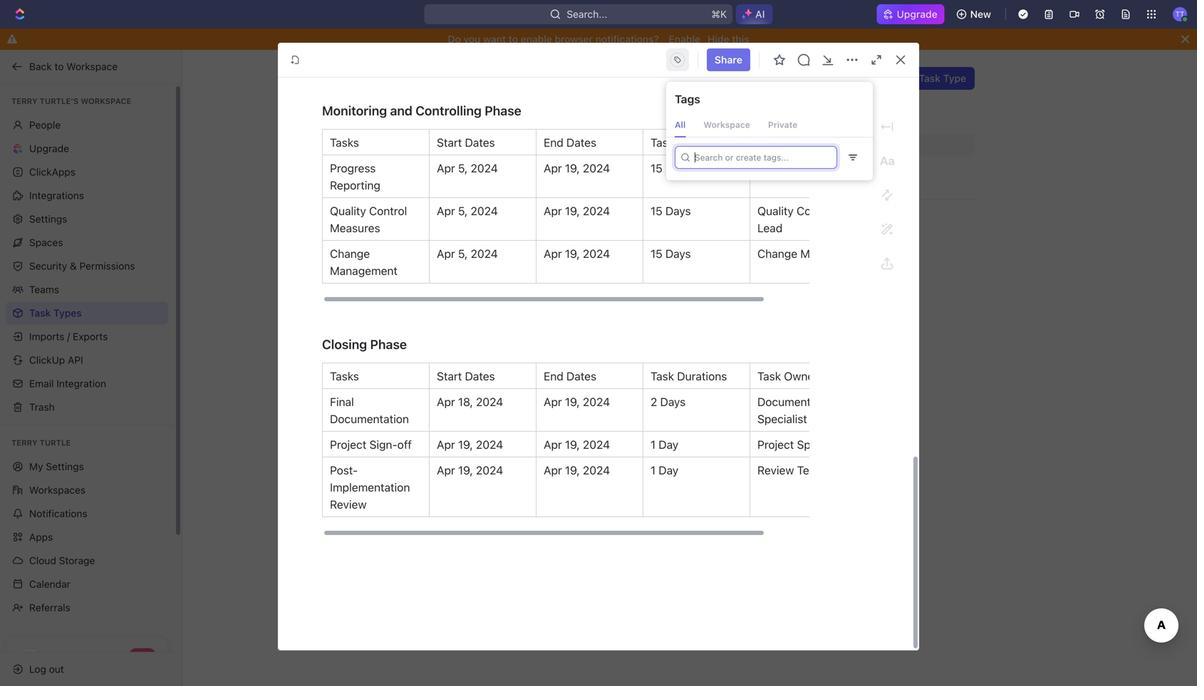 Task type: vqa. For each thing, say whether or not it's contained in the screenshot.


Task type: describe. For each thing, give the bounding box(es) containing it.
log
[[29, 664, 46, 676]]

task inside task types link
[[29, 307, 51, 319]]

18,
[[458, 395, 473, 409]]

log out
[[29, 664, 64, 676]]

settings inside 'my settings' link
[[46, 461, 84, 473]]

progress reporting
[[330, 162, 381, 192]]

task owner for documentation
[[758, 370, 819, 383]]

do
[[448, 33, 461, 45]]

task (default)
[[436, 172, 495, 183]]

like
[[478, 109, 493, 121]]

apps
[[29, 532, 53, 543]]

durations for 2 days
[[678, 370, 728, 383]]

end for apr 5, 2024
[[544, 136, 564, 149]]

5, for quality control measures
[[458, 204, 468, 218]]

back to workspace button
[[6, 55, 169, 78]]

1 vertical spatial task types
[[29, 307, 82, 319]]

created by
[[793, 140, 837, 150]]

invoices,
[[619, 109, 659, 121]]

quality control measures
[[330, 204, 410, 235]]

enable
[[669, 33, 701, 45]]

0 vertical spatial task types
[[405, 68, 491, 88]]

be
[[453, 94, 465, 106]]

used
[[467, 94, 490, 106]]

1on1s.
[[662, 109, 690, 121]]

days for documentation
[[661, 395, 686, 409]]

storage
[[59, 555, 95, 567]]

imports / exports link
[[6, 326, 168, 348]]

by
[[827, 140, 837, 150]]

control for quality control measures
[[369, 204, 407, 218]]

customize
[[602, 94, 651, 106]]

1 vertical spatial types
[[53, 307, 82, 319]]

things
[[447, 109, 475, 121]]

1 vertical spatial workspace
[[704, 120, 751, 130]]

project controller
[[758, 162, 849, 175]]

owner for controller
[[785, 136, 819, 149]]

controlling
[[416, 103, 482, 118]]

exports
[[73, 331, 108, 343]]

change for change management
[[330, 247, 370, 261]]

19, for project sign-off
[[565, 438, 580, 452]]

task down private
[[758, 136, 782, 149]]

start for 5,
[[437, 136, 462, 149]]

task types link
[[6, 302, 168, 325]]

&
[[70, 260, 77, 272]]

/
[[67, 331, 70, 343]]

off
[[398, 438, 412, 452]]

implementation
[[330, 481, 410, 494]]

cloud storage
[[29, 555, 95, 567]]

security
[[29, 260, 67, 272]]

workspaces
[[29, 485, 86, 496]]

progress
[[330, 162, 376, 175]]

workspace inside button
[[67, 61, 118, 72]]

final documentation
[[330, 395, 409, 426]]

19, for quality control measures
[[565, 204, 580, 218]]

review inside post- implementation review
[[330, 498, 367, 512]]

tasks up progress
[[330, 136, 359, 149]]

0 vertical spatial review
[[758, 464, 795, 477]]

teams link
[[6, 278, 168, 301]]

them
[[405, 109, 428, 121]]

1 day for review
[[651, 464, 679, 477]]

15 days for project
[[651, 162, 691, 175]]

task owner for project
[[758, 136, 819, 149]]

clickapps
[[29, 166, 76, 178]]

clickup api link
[[6, 349, 168, 372]]

apr 19, 2024 for post- implementation review
[[544, 464, 610, 477]]

email
[[29, 378, 54, 390]]

19, for progress reporting
[[565, 162, 580, 175]]

⌘k
[[712, 8, 727, 20]]

apr 19, 2024 for change management
[[544, 247, 610, 261]]

15 days for quality
[[651, 204, 691, 218]]

5, for progress reporting
[[458, 162, 468, 175]]

this
[[732, 33, 750, 45]]

enable
[[521, 33, 553, 45]]

calendar
[[29, 579, 71, 590]]

documentation inside documentation specialist
[[758, 395, 837, 409]]

task up specialist
[[758, 370, 782, 383]]

quality for lead
[[758, 204, 794, 218]]

19, for final documentation
[[565, 395, 580, 409]]

change for change manager
[[758, 247, 798, 261]]

apr 5, 2024 for progress reporting
[[437, 162, 498, 175]]

review team
[[758, 464, 826, 477]]

all
[[675, 120, 686, 130]]

tags
[[675, 92, 701, 106]]

documentation specialist
[[758, 395, 840, 426]]

2 days
[[651, 395, 686, 409]]

sign-
[[370, 438, 398, 452]]

to inside tasks can be used for anything in clickup. customize names and icons of tasks to use them for things like epics, customers, people, invoices, 1on1s.
[[774, 94, 784, 106]]

specialist
[[758, 412, 808, 426]]

back to workspace
[[29, 61, 118, 72]]

integration
[[57, 378, 106, 390]]

customers,
[[526, 109, 579, 121]]

5, for change management
[[458, 247, 468, 261]]

apr 19, 2024 for quality control measures
[[544, 204, 610, 218]]

private
[[769, 120, 798, 130]]

security & permissions link
[[6, 255, 168, 278]]

people,
[[582, 109, 616, 121]]

sponsor
[[798, 438, 841, 452]]

apr 5, 2024 for change management
[[437, 247, 498, 261]]

notifications?
[[596, 33, 659, 45]]

clickup api
[[29, 354, 83, 366]]

use
[[786, 94, 803, 106]]

task durations for 2 days
[[651, 370, 728, 383]]

project for project sponsor
[[758, 438, 795, 452]]

start for 18,
[[437, 370, 462, 383]]

trash
[[29, 401, 55, 413]]

teams
[[29, 284, 59, 296]]

1 for project
[[651, 438, 656, 452]]

share
[[715, 54, 743, 66]]

task left (default)
[[436, 172, 458, 183]]

start dates for 18,
[[437, 370, 495, 383]]

log out button
[[6, 658, 170, 681]]

of
[[734, 94, 743, 106]]

type
[[944, 72, 967, 84]]

imports
[[29, 331, 64, 343]]

cloud
[[29, 555, 56, 567]]

in
[[550, 94, 558, 106]]

icons
[[707, 94, 731, 106]]

start dates for 5,
[[437, 136, 495, 149]]

task up '2 days'
[[651, 370, 675, 383]]



Task type: locate. For each thing, give the bounding box(es) containing it.
search...
[[567, 8, 608, 20]]

clickup.
[[561, 94, 600, 106]]

task down 1on1s. at the top right of page
[[651, 136, 675, 149]]

apr 19, 2024 for project sign-off
[[544, 438, 610, 452]]

durations for 15 days
[[678, 136, 728, 149]]

1 start dates from the top
[[437, 136, 495, 149]]

0 vertical spatial workspace
[[67, 61, 118, 72]]

2 day from the top
[[659, 464, 679, 477]]

create task type button
[[866, 67, 975, 90]]

task types up imports
[[29, 307, 82, 319]]

2 durations from the top
[[678, 370, 728, 383]]

1 1 day from the top
[[651, 438, 679, 452]]

start
[[437, 136, 462, 149], [437, 370, 462, 383]]

0 horizontal spatial clickup
[[29, 354, 65, 366]]

2 vertical spatial 15
[[651, 247, 663, 261]]

1 vertical spatial upgrade link
[[6, 137, 168, 160]]

15 days for change
[[651, 247, 691, 261]]

0 vertical spatial phase
[[485, 103, 522, 118]]

1 task durations from the top
[[651, 136, 728, 149]]

phase
[[485, 103, 522, 118], [370, 337, 407, 352]]

upgrade
[[897, 8, 938, 20], [29, 143, 69, 154]]

2 vertical spatial apr 5, 2024
[[437, 247, 498, 261]]

0 horizontal spatial review
[[330, 498, 367, 512]]

2 quality from the left
[[758, 204, 794, 218]]

1 vertical spatial end dates
[[544, 370, 597, 383]]

0 vertical spatial day
[[659, 438, 679, 452]]

2 15 days from the top
[[651, 204, 691, 218]]

2 15 from the top
[[651, 204, 663, 218]]

documentation up specialist
[[758, 395, 837, 409]]

review down implementation
[[330, 498, 367, 512]]

1 vertical spatial clickup
[[29, 354, 65, 366]]

quality for measures
[[330, 204, 366, 218]]

upgrade link up clickapps link
[[6, 137, 168, 160]]

lead
[[758, 221, 783, 235]]

1 durations from the top
[[678, 136, 728, 149]]

1 horizontal spatial upgrade
[[897, 8, 938, 20]]

clickup for clickup
[[816, 172, 852, 184]]

settings up spaces
[[29, 213, 67, 225]]

apr 5, 2024
[[437, 162, 498, 175], [437, 204, 498, 218], [437, 247, 498, 261]]

2 start dates from the top
[[437, 370, 495, 383]]

0 vertical spatial 15 days
[[651, 162, 691, 175]]

clickup
[[816, 172, 852, 184], [29, 354, 65, 366]]

19,
[[565, 162, 580, 175], [565, 204, 580, 218], [565, 247, 580, 261], [565, 395, 580, 409], [458, 438, 473, 452], [565, 438, 580, 452], [458, 464, 473, 477], [565, 464, 580, 477]]

project for project controller
[[758, 162, 795, 175]]

1 horizontal spatial and
[[687, 94, 704, 106]]

1 vertical spatial 15 days
[[651, 204, 691, 218]]

management
[[330, 264, 398, 278]]

new button
[[951, 3, 1000, 26]]

reporting
[[330, 179, 381, 192]]

security & permissions
[[29, 260, 135, 272]]

1 vertical spatial task durations
[[651, 370, 728, 383]]

0 horizontal spatial control
[[369, 204, 407, 218]]

task inside the "create task type" button
[[920, 72, 941, 84]]

0 horizontal spatial types
[[53, 307, 82, 319]]

5, down milestone
[[458, 247, 468, 261]]

1 owner from the top
[[785, 136, 819, 149]]

1 vertical spatial settings
[[46, 461, 84, 473]]

2 task durations from the top
[[651, 370, 728, 383]]

1 change from the left
[[330, 247, 370, 261]]

and inside tasks can be used for anything in clickup. customize names and icons of tasks to use them for things like epics, customers, people, invoices, 1on1s.
[[687, 94, 704, 106]]

3 5, from the top
[[458, 247, 468, 261]]

control up measures
[[369, 204, 407, 218]]

1 horizontal spatial types
[[444, 68, 491, 88]]

start dates up "18,"
[[437, 370, 495, 383]]

0 horizontal spatial task types
[[29, 307, 82, 319]]

0 vertical spatial end dates
[[544, 136, 597, 149]]

change inside change management
[[330, 247, 370, 261]]

task owner up documentation specialist
[[758, 370, 819, 383]]

1 horizontal spatial upgrade link
[[877, 4, 945, 24]]

spaces
[[29, 237, 63, 248]]

day for review
[[659, 464, 679, 477]]

2 vertical spatial 5,
[[458, 247, 468, 261]]

create task type
[[886, 72, 967, 84]]

0 horizontal spatial and
[[390, 103, 413, 118]]

days for quality
[[666, 204, 691, 218]]

durations down all
[[678, 136, 728, 149]]

project for project sign-off
[[330, 438, 367, 452]]

0 vertical spatial task owner
[[758, 136, 819, 149]]

1 vertical spatial 5,
[[458, 204, 468, 218]]

integrations
[[29, 190, 84, 201]]

2 end from the top
[[544, 370, 564, 383]]

1 day from the top
[[659, 438, 679, 452]]

quality up lead at the top
[[758, 204, 794, 218]]

clickup down by
[[816, 172, 852, 184]]

controller
[[798, 162, 849, 175]]

1
[[651, 438, 656, 452], [651, 464, 656, 477]]

end dates for apr 18, 2024
[[544, 370, 597, 383]]

workspaces link
[[6, 479, 168, 502]]

1 day for project
[[651, 438, 679, 452]]

owner for specialist
[[785, 370, 819, 383]]

workspace down icons
[[704, 120, 751, 130]]

phase right closing
[[370, 337, 407, 352]]

name
[[414, 140, 437, 150]]

settings up workspaces
[[46, 461, 84, 473]]

1 vertical spatial start dates
[[437, 370, 495, 383]]

for down can
[[431, 109, 444, 121]]

apr 5, 2024 for quality control measures
[[437, 204, 498, 218]]

end dates
[[544, 136, 597, 149], [544, 370, 597, 383]]

new
[[971, 8, 992, 20]]

2 5, from the top
[[458, 204, 468, 218]]

apr 5, 2024 down task (default)
[[437, 204, 498, 218]]

tasks right of at the top of the page
[[746, 94, 772, 106]]

0 horizontal spatial quality
[[330, 204, 366, 218]]

3 15 days from the top
[[651, 247, 691, 261]]

apr 18, 2024
[[437, 395, 504, 409]]

control for quality control lead
[[797, 204, 835, 218]]

1 vertical spatial for
[[431, 109, 444, 121]]

1 vertical spatial owner
[[785, 370, 819, 383]]

apr 19, 2024 for progress reporting
[[544, 162, 610, 175]]

3 apr 5, 2024 from the top
[[437, 247, 498, 261]]

1 task owner from the top
[[758, 136, 819, 149]]

browser
[[555, 33, 593, 45]]

apr 5, 2024 up milestone
[[437, 162, 498, 175]]

1 end dates from the top
[[544, 136, 597, 149]]

1 day
[[651, 438, 679, 452], [651, 464, 679, 477]]

durations up '2 days'
[[678, 370, 728, 383]]

1 vertical spatial durations
[[678, 370, 728, 383]]

15 for project
[[651, 162, 663, 175]]

settings
[[29, 213, 67, 225], [46, 461, 84, 473]]

3 15 from the top
[[651, 247, 663, 261]]

day for project
[[659, 438, 679, 452]]

clickup for clickup api
[[29, 354, 65, 366]]

quality inside quality control lead
[[758, 204, 794, 218]]

0 vertical spatial 15
[[651, 162, 663, 175]]

1 vertical spatial 15
[[651, 204, 663, 218]]

19, for change management
[[565, 247, 580, 261]]

task left "type"
[[920, 72, 941, 84]]

0 vertical spatial upgrade link
[[877, 4, 945, 24]]

to left use
[[774, 94, 784, 106]]

2 control from the left
[[797, 204, 835, 218]]

control inside the quality control measures
[[369, 204, 407, 218]]

1 for review
[[651, 464, 656, 477]]

0 vertical spatial types
[[444, 68, 491, 88]]

1 control from the left
[[369, 204, 407, 218]]

task durations down all
[[651, 136, 728, 149]]

1 vertical spatial end
[[544, 370, 564, 383]]

notifications link
[[6, 503, 168, 526]]

1 horizontal spatial clickup
[[816, 172, 852, 184]]

1 quality from the left
[[330, 204, 366, 218]]

quality up measures
[[330, 204, 366, 218]]

my settings link
[[6, 456, 168, 478]]

1 vertical spatial phase
[[370, 337, 407, 352]]

1 5, from the top
[[458, 162, 468, 175]]

0 horizontal spatial documentation
[[330, 412, 409, 426]]

0 vertical spatial 5,
[[458, 162, 468, 175]]

1 horizontal spatial task types
[[405, 68, 491, 88]]

people link
[[6, 114, 168, 137]]

change manager
[[758, 247, 846, 261]]

my settings
[[29, 461, 84, 473]]

phase right things
[[485, 103, 522, 118]]

and left can
[[390, 103, 413, 118]]

0 vertical spatial settings
[[29, 213, 67, 225]]

1 15 days from the top
[[651, 162, 691, 175]]

0 vertical spatial start
[[437, 136, 462, 149]]

0 horizontal spatial for
[[431, 109, 444, 121]]

documentation up project sign-off
[[330, 412, 409, 426]]

referrals link
[[6, 597, 168, 620]]

referrals
[[29, 602, 70, 614]]

closing phase
[[322, 337, 407, 352]]

integrations link
[[6, 184, 168, 207]]

2 1 from the top
[[651, 464, 656, 477]]

1 horizontal spatial control
[[797, 204, 835, 218]]

2 vertical spatial 15 days
[[651, 247, 691, 261]]

0 vertical spatial 1
[[651, 438, 656, 452]]

1 vertical spatial documentation
[[330, 412, 409, 426]]

1 vertical spatial apr 5, 2024
[[437, 204, 498, 218]]

0 vertical spatial upgrade
[[897, 8, 938, 20]]

to inside button
[[55, 61, 64, 72]]

and left icons
[[687, 94, 704, 106]]

5, down task (default)
[[458, 204, 468, 218]]

0 vertical spatial clickup
[[816, 172, 852, 184]]

15 for quality
[[651, 204, 663, 218]]

start up "18,"
[[437, 370, 462, 383]]

0 horizontal spatial workspace
[[67, 61, 118, 72]]

0 vertical spatial apr 5, 2024
[[437, 162, 498, 175]]

task durations for 15 days
[[651, 136, 728, 149]]

task types
[[405, 68, 491, 88], [29, 307, 82, 319]]

1 vertical spatial to
[[55, 61, 64, 72]]

end dates for apr 5, 2024
[[544, 136, 597, 149]]

hide
[[708, 33, 730, 45]]

0 vertical spatial 1 day
[[651, 438, 679, 452]]

2 vertical spatial to
[[774, 94, 784, 106]]

types
[[444, 68, 491, 88], [53, 307, 82, 319]]

for up epics,
[[492, 94, 505, 106]]

19, for post- implementation review
[[565, 464, 580, 477]]

project down specialist
[[758, 438, 795, 452]]

1 apr 5, 2024 from the top
[[437, 162, 498, 175]]

workspace
[[67, 61, 118, 72], [704, 120, 751, 130]]

tasks up them
[[405, 94, 431, 106]]

5,
[[458, 162, 468, 175], [458, 204, 468, 218], [458, 247, 468, 261]]

1 horizontal spatial review
[[758, 464, 795, 477]]

tasks up final
[[330, 370, 359, 383]]

1 horizontal spatial change
[[758, 247, 798, 261]]

0 vertical spatial start dates
[[437, 136, 495, 149]]

change
[[330, 247, 370, 261], [758, 247, 798, 261]]

review down project sponsor
[[758, 464, 795, 477]]

change management
[[330, 247, 398, 278]]

task down teams
[[29, 307, 51, 319]]

2 change from the left
[[758, 247, 798, 261]]

to right want
[[509, 33, 518, 45]]

2 apr 5, 2024 from the top
[[437, 204, 498, 218]]

1 vertical spatial 1 day
[[651, 464, 679, 477]]

calendar link
[[6, 573, 168, 596]]

want
[[484, 33, 506, 45]]

task owner down private
[[758, 136, 819, 149]]

0 vertical spatial for
[[492, 94, 505, 106]]

task up can
[[405, 68, 441, 88]]

15 days
[[651, 162, 691, 175], [651, 204, 691, 218], [651, 247, 691, 261]]

team
[[798, 464, 826, 477]]

0 vertical spatial task durations
[[651, 136, 728, 149]]

control down controller
[[797, 204, 835, 218]]

project sponsor
[[758, 438, 841, 452]]

1 vertical spatial review
[[330, 498, 367, 512]]

2 start from the top
[[437, 370, 462, 383]]

apr 19, 2024
[[544, 162, 610, 175], [544, 204, 610, 218], [544, 247, 610, 261], [544, 395, 610, 409], [437, 438, 503, 452], [544, 438, 610, 452], [437, 464, 503, 477], [544, 464, 610, 477]]

start dates
[[437, 136, 495, 149], [437, 370, 495, 383]]

measures
[[330, 221, 380, 235]]

can
[[434, 94, 450, 106]]

monitoring and controlling phase
[[322, 103, 522, 118]]

2 task owner from the top
[[758, 370, 819, 383]]

project down "created"
[[758, 162, 795, 175]]

0 horizontal spatial change
[[330, 247, 370, 261]]

apr
[[437, 162, 455, 175], [544, 162, 562, 175], [437, 204, 455, 218], [544, 204, 562, 218], [437, 247, 455, 261], [544, 247, 562, 261], [437, 395, 455, 409], [544, 395, 562, 409], [437, 438, 455, 452], [544, 438, 562, 452], [437, 464, 455, 477], [544, 464, 562, 477]]

0 vertical spatial documentation
[[758, 395, 837, 409]]

0 horizontal spatial to
[[55, 61, 64, 72]]

project up post-
[[330, 438, 367, 452]]

clickup down imports
[[29, 354, 65, 366]]

0 vertical spatial end
[[544, 136, 564, 149]]

owner
[[785, 136, 819, 149], [785, 370, 819, 383]]

apr 19, 2024 for final documentation
[[544, 395, 610, 409]]

0 horizontal spatial upgrade
[[29, 143, 69, 154]]

settings inside "settings" link
[[29, 213, 67, 225]]

2024
[[471, 162, 498, 175], [583, 162, 610, 175], [471, 204, 498, 218], [583, 204, 610, 218], [471, 247, 498, 261], [583, 247, 610, 261], [476, 395, 504, 409], [583, 395, 610, 409], [476, 438, 503, 452], [583, 438, 610, 452], [476, 464, 503, 477], [583, 464, 610, 477]]

start dates down things
[[437, 136, 495, 149]]

upgrade left new button
[[897, 8, 938, 20]]

2 end dates from the top
[[544, 370, 597, 383]]

upgrade for the right upgrade link
[[897, 8, 938, 20]]

upgrade link
[[877, 4, 945, 24], [6, 137, 168, 160]]

5, up milestone
[[458, 162, 468, 175]]

0 vertical spatial durations
[[678, 136, 728, 149]]

15 for change
[[651, 247, 663, 261]]

1 horizontal spatial for
[[492, 94, 505, 106]]

owner up documentation specialist
[[785, 370, 819, 383]]

1 horizontal spatial workspace
[[704, 120, 751, 130]]

task types up can
[[405, 68, 491, 88]]

create
[[886, 72, 917, 84]]

days for project
[[666, 162, 691, 175]]

Search or create tags... text field
[[683, 147, 833, 168]]

out
[[49, 664, 64, 676]]

1 vertical spatial task owner
[[758, 370, 819, 383]]

2 1 day from the top
[[651, 464, 679, 477]]

created
[[793, 140, 825, 150]]

0 vertical spatial to
[[509, 33, 518, 45]]

start right 'name' at the left of page
[[437, 136, 462, 149]]

anything
[[508, 94, 547, 106]]

my
[[29, 461, 43, 473]]

change down lead at the top
[[758, 247, 798, 261]]

people
[[29, 119, 61, 131]]

task durations up '2 days'
[[651, 370, 728, 383]]

1 vertical spatial day
[[659, 464, 679, 477]]

1 horizontal spatial phase
[[485, 103, 522, 118]]

change up "management"
[[330, 247, 370, 261]]

upgrade for leftmost upgrade link
[[29, 143, 69, 154]]

owner down private
[[785, 136, 819, 149]]

permissions
[[80, 260, 135, 272]]

0 vertical spatial owner
[[785, 136, 819, 149]]

1 vertical spatial 1
[[651, 464, 656, 477]]

(default)
[[461, 173, 495, 183]]

final
[[330, 395, 354, 409]]

1 horizontal spatial to
[[509, 33, 518, 45]]

workspace right back
[[67, 61, 118, 72]]

epics,
[[496, 109, 524, 121]]

documentation
[[758, 395, 837, 409], [330, 412, 409, 426]]

1 horizontal spatial quality
[[758, 204, 794, 218]]

day
[[659, 438, 679, 452], [659, 464, 679, 477]]

1 vertical spatial start
[[437, 370, 462, 383]]

types up 'imports / exports'
[[53, 307, 82, 319]]

end
[[544, 136, 564, 149], [544, 370, 564, 383]]

1 start from the top
[[437, 136, 462, 149]]

1 horizontal spatial documentation
[[758, 395, 837, 409]]

control inside quality control lead
[[797, 204, 835, 218]]

1 15 from the top
[[651, 162, 663, 175]]

apr 5, 2024 down milestone
[[437, 247, 498, 261]]

quality inside the quality control measures
[[330, 204, 366, 218]]

1 end from the top
[[544, 136, 564, 149]]

0 horizontal spatial phase
[[370, 337, 407, 352]]

notifications
[[29, 508, 87, 520]]

spaces link
[[6, 231, 168, 254]]

milestone
[[436, 215, 482, 227]]

1 vertical spatial upgrade
[[29, 143, 69, 154]]

back
[[29, 61, 52, 72]]

2 horizontal spatial to
[[774, 94, 784, 106]]

types up be
[[444, 68, 491, 88]]

cloud storage link
[[6, 550, 168, 573]]

upgrade link left new button
[[877, 4, 945, 24]]

upgrade up clickapps on the top of the page
[[29, 143, 69, 154]]

manager
[[801, 247, 846, 261]]

1 1 from the top
[[651, 438, 656, 452]]

2 owner from the top
[[785, 370, 819, 383]]

to right back
[[55, 61, 64, 72]]

days for change
[[666, 247, 691, 261]]

0 horizontal spatial upgrade link
[[6, 137, 168, 160]]

end for apr 18, 2024
[[544, 370, 564, 383]]

you
[[464, 33, 481, 45]]



